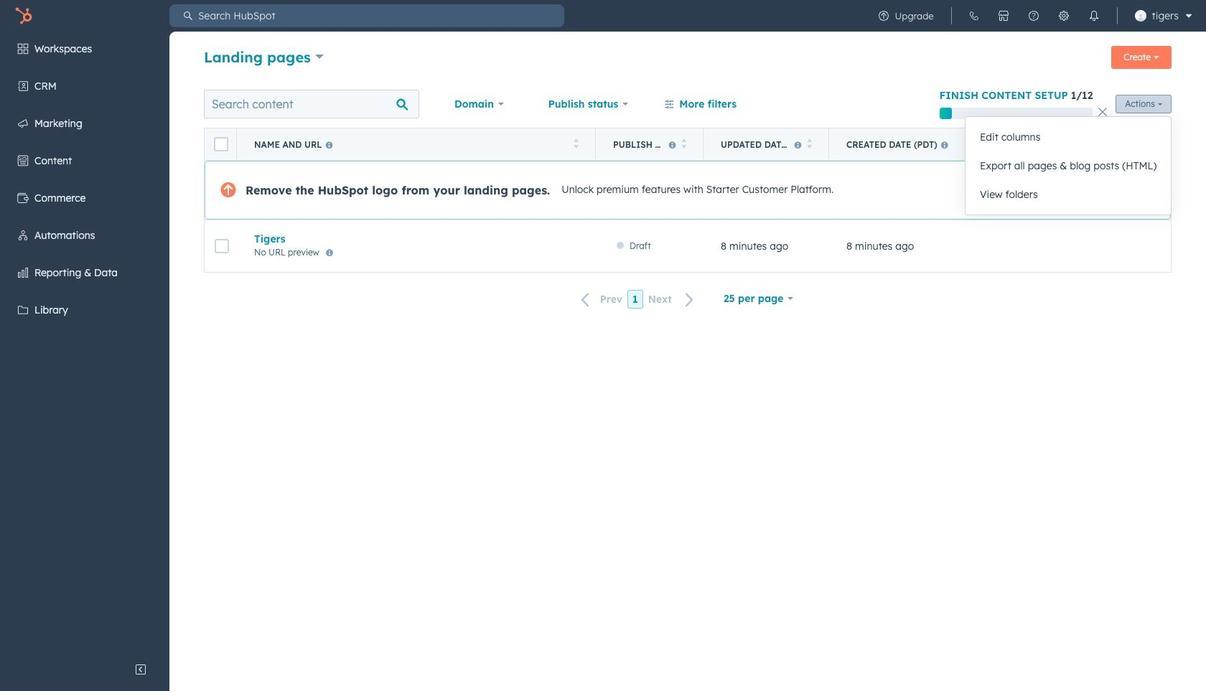 Task type: locate. For each thing, give the bounding box(es) containing it.
1 horizontal spatial menu
[[868, 0, 1197, 32]]

Search content search field
[[204, 90, 419, 118]]

0 horizontal spatial press to sort. image
[[573, 138, 579, 148]]

1 press to sort. element from the left
[[573, 138, 579, 150]]

marketplaces image
[[998, 10, 1009, 22]]

menu
[[868, 0, 1197, 32], [0, 32, 169, 655]]

press to sort. image
[[807, 138, 812, 148]]

banner
[[204, 42, 1172, 75]]

3 press to sort. element from the left
[[807, 138, 812, 150]]

1 horizontal spatial press to sort. element
[[681, 138, 686, 150]]

2 horizontal spatial press to sort. element
[[807, 138, 812, 150]]

help image
[[1028, 10, 1039, 22]]

press to sort. element
[[573, 138, 579, 150], [681, 138, 686, 150], [807, 138, 812, 150]]

progress bar
[[939, 108, 952, 119]]

0 horizontal spatial press to sort. element
[[573, 138, 579, 150]]

press to sort. image
[[573, 138, 579, 148], [681, 138, 686, 148]]

notifications image
[[1088, 10, 1099, 22]]

1 horizontal spatial press to sort. image
[[681, 138, 686, 148]]



Task type: describe. For each thing, give the bounding box(es) containing it.
pagination navigation
[[573, 290, 703, 309]]

1 press to sort. image from the left
[[573, 138, 579, 148]]

settings image
[[1058, 10, 1069, 22]]

close image
[[1099, 108, 1107, 116]]

Search HubSpot search field
[[192, 4, 564, 27]]

2 press to sort. element from the left
[[681, 138, 686, 150]]

howard n/a image
[[1135, 10, 1146, 22]]

2 press to sort. image from the left
[[681, 138, 686, 148]]

0 horizontal spatial menu
[[0, 32, 169, 655]]



Task type: vqa. For each thing, say whether or not it's contained in the screenshot.
MARKETPLACES Image
yes



